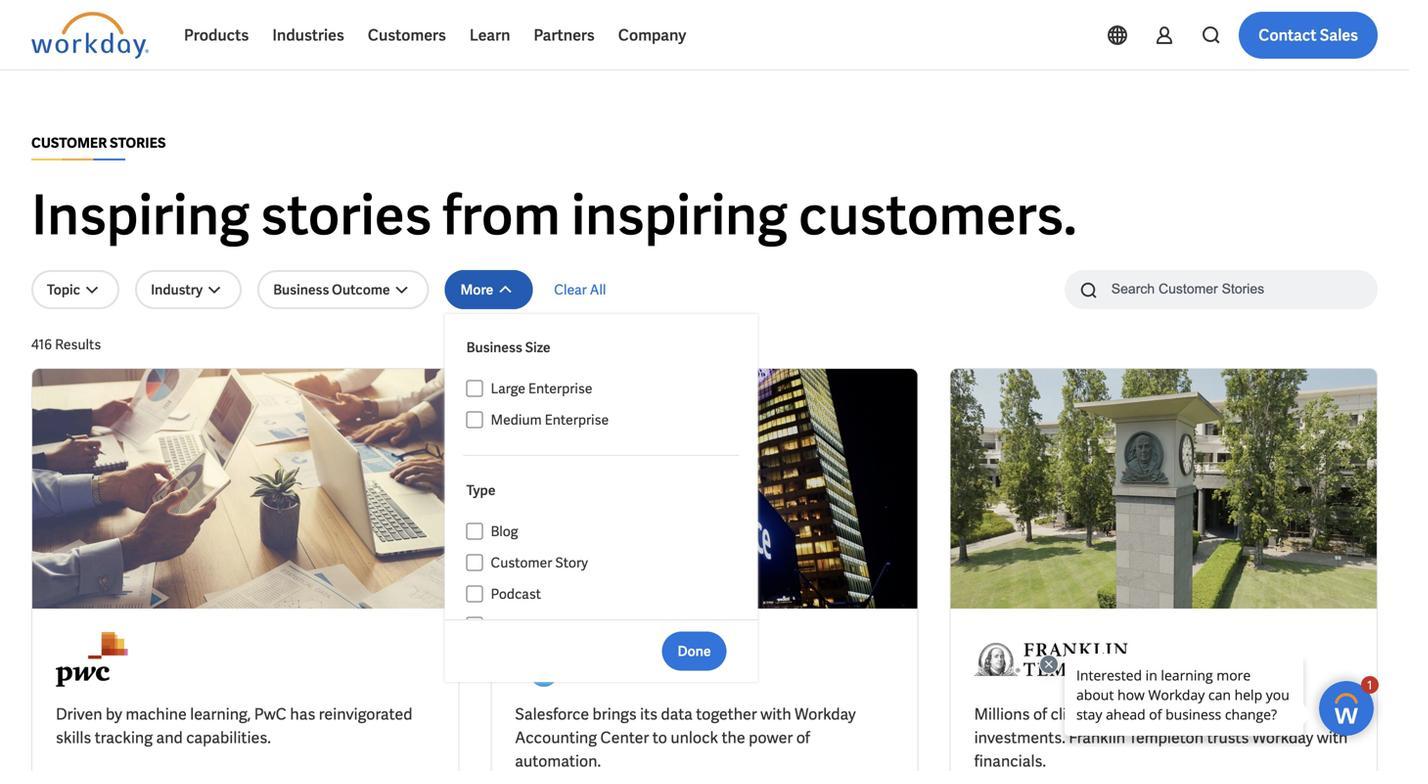 Task type: locate. For each thing, give the bounding box(es) containing it.
1 vertical spatial workday
[[1252, 728, 1313, 748]]

workday inside millions of clients trust franklin templeton with investments. franklin templeton trusts workday with financials.
[[1252, 728, 1313, 748]]

podcast
[[491, 585, 541, 603]]

of up investments.
[[1033, 704, 1047, 725]]

medium
[[491, 411, 542, 429]]

customers button
[[356, 12, 458, 59]]

industries
[[272, 25, 344, 46]]

416 results
[[31, 336, 101, 353]]

templeton
[[1199, 704, 1274, 725], [1129, 728, 1204, 748]]

tracking
[[95, 728, 153, 748]]

salesforce.com image
[[515, 632, 594, 687]]

business inside business outcome button
[[273, 281, 329, 298]]

franklin
[[1139, 704, 1196, 725], [1069, 728, 1125, 748]]

the
[[722, 728, 745, 748]]

enterprise up medium enterprise
[[528, 380, 592, 397]]

templeton down trust
[[1129, 728, 1204, 748]]

sales
[[1320, 25, 1358, 46]]

inspiring
[[31, 180, 250, 251]]

None checkbox
[[466, 380, 483, 397], [466, 523, 483, 540], [466, 554, 483, 571], [466, 380, 483, 397], [466, 523, 483, 540], [466, 554, 483, 571]]

customer
[[491, 554, 552, 571]]

all
[[590, 281, 606, 298]]

contact sales
[[1259, 25, 1358, 46]]

1 vertical spatial of
[[796, 728, 810, 748]]

go to the homepage image
[[31, 12, 149, 59]]

0 horizontal spatial franklin
[[1069, 728, 1125, 748]]

inspiring stories from inspiring customers.
[[31, 180, 1077, 251]]

clear all
[[554, 281, 606, 298]]

business left 'outcome'
[[273, 281, 329, 298]]

customers
[[368, 25, 446, 46]]

with inside salesforce brings its data together with workday accounting center to unlock the power of automation.
[[760, 704, 791, 725]]

workday
[[795, 704, 856, 725], [1252, 728, 1313, 748]]

1 horizontal spatial of
[[1033, 704, 1047, 725]]

0 horizontal spatial business
[[273, 281, 329, 298]]

1 horizontal spatial workday
[[1252, 728, 1313, 748]]

0 horizontal spatial with
[[760, 704, 791, 725]]

learn
[[470, 25, 510, 46]]

templeton up trusts
[[1199, 704, 1274, 725]]

0 vertical spatial workday
[[795, 704, 856, 725]]

0 vertical spatial business
[[273, 281, 329, 298]]

industries button
[[261, 12, 356, 59]]

franklin down trust
[[1069, 728, 1125, 748]]

clear
[[554, 281, 587, 298]]

enterprise
[[528, 380, 592, 397], [545, 411, 609, 429]]

medium enterprise
[[491, 411, 609, 429]]

0 horizontal spatial workday
[[795, 704, 856, 725]]

1 vertical spatial business
[[466, 339, 522, 356]]

0 vertical spatial of
[[1033, 704, 1047, 725]]

driven
[[56, 704, 102, 725]]

1 vertical spatial enterprise
[[545, 411, 609, 429]]

products button
[[172, 12, 261, 59]]

contact
[[1259, 25, 1317, 46]]

workday inside salesforce brings its data together with workday accounting center to unlock the power of automation.
[[795, 704, 856, 725]]

with
[[760, 704, 791, 725], [1277, 704, 1308, 725], [1317, 728, 1348, 748]]

done button
[[662, 632, 727, 671]]

business for business size
[[466, 339, 522, 356]]

customer
[[31, 134, 107, 152]]

more button
[[445, 270, 533, 309]]

franklin right trust
[[1139, 704, 1196, 725]]

of
[[1033, 704, 1047, 725], [796, 728, 810, 748]]

business size
[[466, 339, 551, 356]]

outcome
[[332, 281, 390, 298]]

millions of clients trust franklin templeton with investments. franklin templeton trusts workday with financials.
[[974, 704, 1348, 771]]

story
[[555, 554, 588, 571]]

contact sales link
[[1239, 12, 1378, 59]]

salesforce
[[515, 704, 589, 725]]

business outcome
[[273, 281, 390, 298]]

from
[[443, 180, 560, 251]]

capabilities.
[[186, 728, 271, 748]]

of right power
[[796, 728, 810, 748]]

partners
[[534, 25, 595, 46]]

reinvigorated
[[319, 704, 412, 725]]

enterprise down large enterprise link
[[545, 411, 609, 429]]

1 horizontal spatial franklin
[[1139, 704, 1196, 725]]

0 vertical spatial enterprise
[[528, 380, 592, 397]]

skills
[[56, 728, 91, 748]]

0 horizontal spatial of
[[796, 728, 810, 748]]

None checkbox
[[466, 411, 483, 429], [466, 585, 483, 603], [466, 616, 483, 634], [466, 411, 483, 429], [466, 585, 483, 603], [466, 616, 483, 634]]

company button
[[606, 12, 698, 59]]

driven by machine learning, pwc has reinvigorated skills tracking and capabilities.
[[56, 704, 412, 748]]

business
[[273, 281, 329, 298], [466, 339, 522, 356]]

1 horizontal spatial business
[[466, 339, 522, 356]]

business up large
[[466, 339, 522, 356]]

salesforce brings its data together with workday accounting center to unlock the power of automation.
[[515, 704, 856, 771]]



Task type: describe. For each thing, give the bounding box(es) containing it.
video
[[491, 616, 526, 634]]

of inside salesforce brings its data together with workday accounting center to unlock the power of automation.
[[796, 728, 810, 748]]

automation.
[[515, 751, 601, 771]]

pricewaterhousecoopers global licensing services corporation (pwc) image
[[56, 632, 128, 687]]

has
[[290, 704, 315, 725]]

stories
[[260, 180, 432, 251]]

results
[[55, 336, 101, 353]]

power
[[749, 728, 793, 748]]

1 horizontal spatial with
[[1277, 704, 1308, 725]]

blog link
[[483, 520, 739, 543]]

2 horizontal spatial with
[[1317, 728, 1348, 748]]

done
[[678, 642, 711, 660]]

company
[[618, 25, 686, 46]]

1 vertical spatial franklin
[[1069, 728, 1125, 748]]

Search Customer Stories text field
[[1100, 272, 1339, 306]]

1 vertical spatial templeton
[[1129, 728, 1204, 748]]

size
[[525, 339, 551, 356]]

large enterprise link
[[483, 377, 739, 400]]

data
[[661, 704, 693, 725]]

blog
[[491, 523, 518, 540]]

unlock
[[671, 728, 718, 748]]

customer story link
[[483, 551, 739, 574]]

accounting
[[515, 728, 597, 748]]

franklin templeton companies, llc image
[[974, 632, 1146, 687]]

topic button
[[31, 270, 119, 309]]

clear all button
[[548, 270, 612, 309]]

millions
[[974, 704, 1030, 725]]

industry
[[151, 281, 203, 298]]

customers.
[[798, 180, 1077, 251]]

center
[[600, 728, 649, 748]]

by
[[106, 704, 122, 725]]

stories
[[110, 134, 166, 152]]

and
[[156, 728, 183, 748]]

trusts
[[1207, 728, 1249, 748]]

products
[[184, 25, 249, 46]]

enterprise for medium enterprise
[[545, 411, 609, 429]]

customer story
[[491, 554, 588, 571]]

type
[[466, 481, 496, 499]]

0 vertical spatial templeton
[[1199, 704, 1274, 725]]

learn button
[[458, 12, 522, 59]]

topic
[[47, 281, 80, 298]]

business outcome button
[[258, 270, 429, 309]]

enterprise for large enterprise
[[528, 380, 592, 397]]

together
[[696, 704, 757, 725]]

partners button
[[522, 12, 606, 59]]

pwc
[[254, 704, 287, 725]]

large enterprise
[[491, 380, 592, 397]]

business for business outcome
[[273, 281, 329, 298]]

to
[[652, 728, 667, 748]]

416
[[31, 336, 52, 353]]

machine
[[126, 704, 187, 725]]

large
[[491, 380, 525, 397]]

financials.
[[974, 751, 1046, 771]]

customer stories
[[31, 134, 166, 152]]

medium enterprise link
[[483, 408, 739, 432]]

of inside millions of clients trust franklin templeton with investments. franklin templeton trusts workday with financials.
[[1033, 704, 1047, 725]]

podcast link
[[483, 582, 739, 606]]

inspiring
[[571, 180, 788, 251]]

learning,
[[190, 704, 251, 725]]

trust
[[1101, 704, 1136, 725]]

investments.
[[974, 728, 1065, 748]]

brings
[[593, 704, 637, 725]]

video link
[[483, 614, 739, 637]]

more
[[461, 281, 493, 298]]

its
[[640, 704, 658, 725]]

clients
[[1051, 704, 1098, 725]]

industry button
[[135, 270, 242, 309]]

0 vertical spatial franklin
[[1139, 704, 1196, 725]]



Task type: vqa. For each thing, say whether or not it's contained in the screenshot.
Management
no



